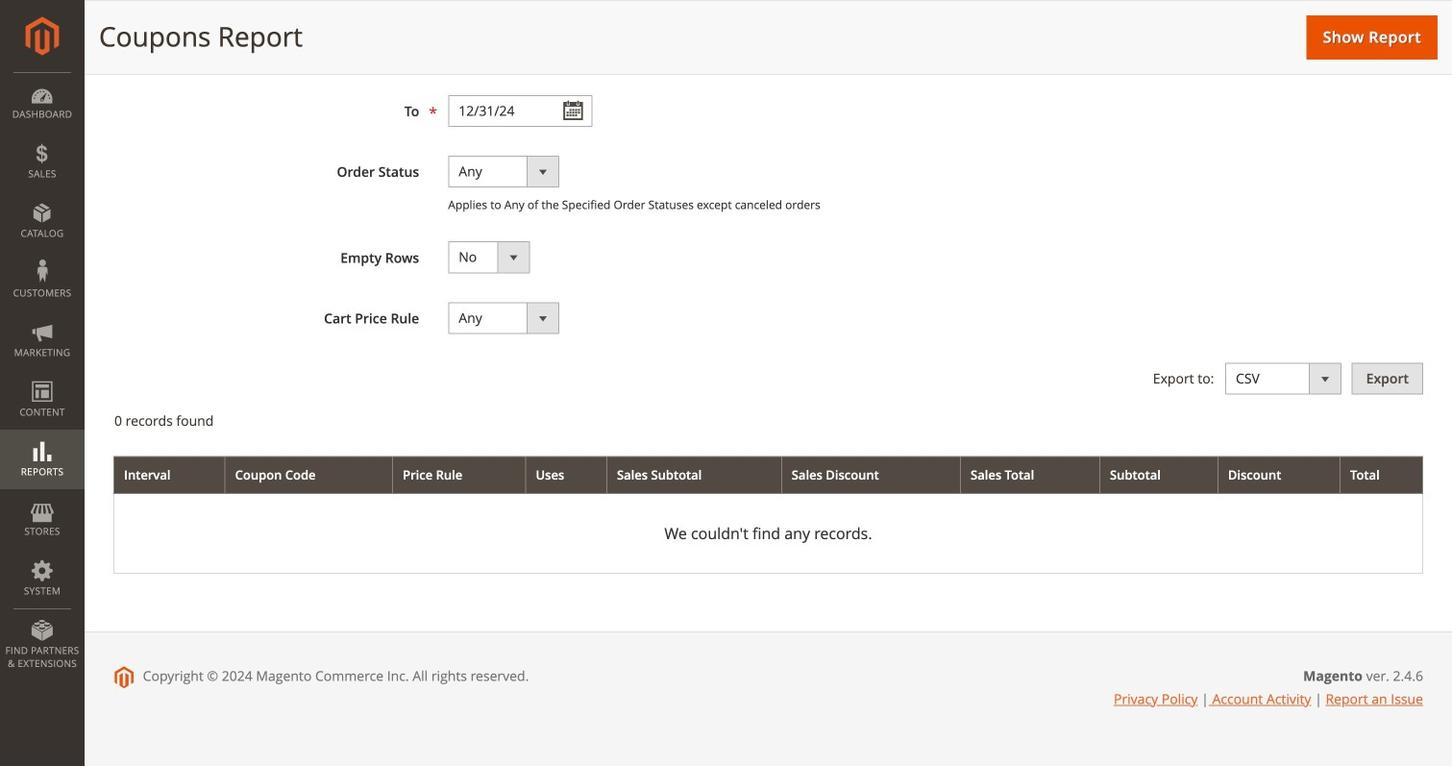 Task type: locate. For each thing, give the bounding box(es) containing it.
None text field
[[448, 34, 592, 66], [448, 95, 592, 127], [448, 34, 592, 66], [448, 95, 592, 127]]

menu bar
[[0, 72, 85, 680]]

magento admin panel image
[[25, 16, 59, 56]]



